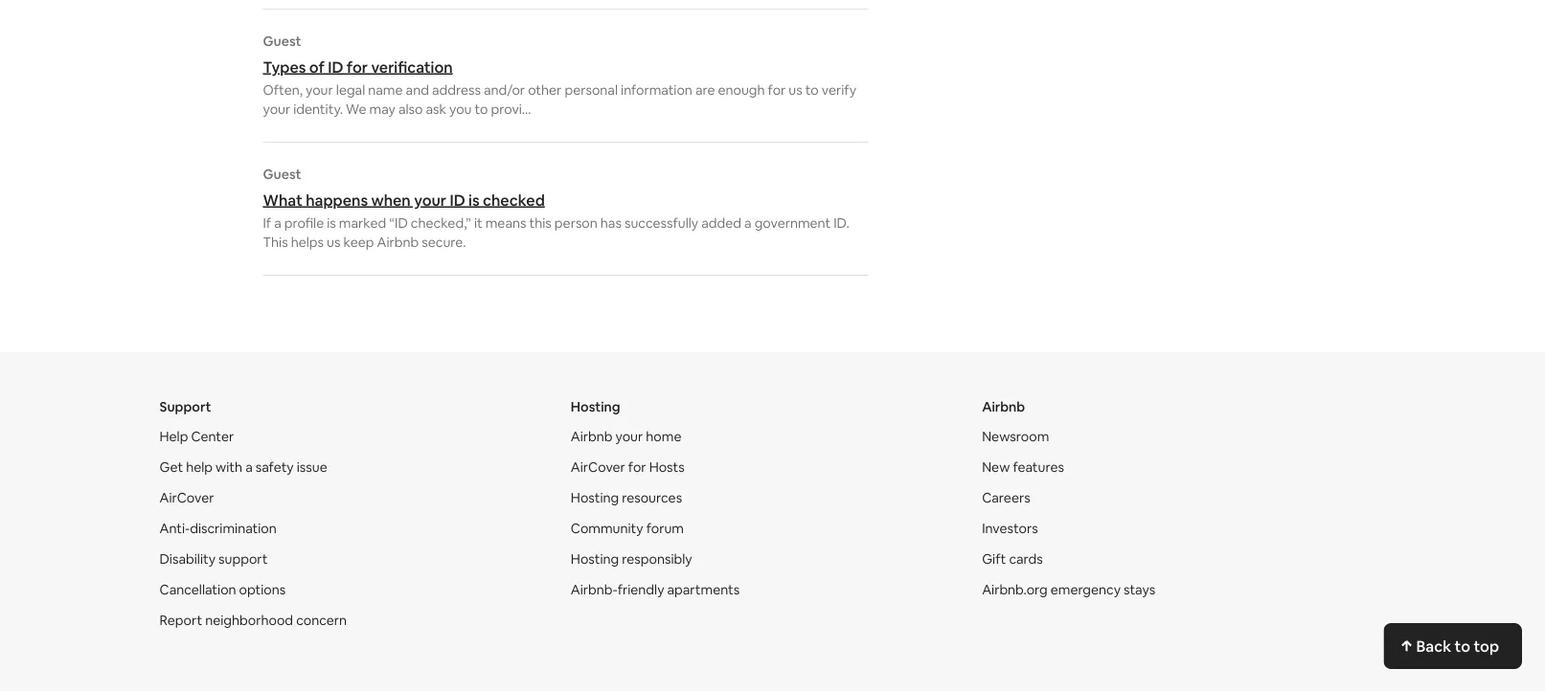 Task type: vqa. For each thing, say whether or not it's contained in the screenshot.
person
yes



Task type: describe. For each thing, give the bounding box(es) containing it.
cards
[[1009, 551, 1043, 568]]

us inside guest types of id for verification often, your legal name and address and/or other personal information are enough for us to verify your identity. we may also ask you to provi…
[[789, 81, 803, 99]]

aircover for aircover link
[[160, 490, 214, 507]]

hosting for hosting responsibly
[[571, 551, 619, 568]]

back
[[1417, 637, 1452, 656]]

information
[[621, 81, 693, 99]]

aircover for hosts link
[[571, 459, 685, 476]]

careers link
[[982, 490, 1031, 507]]

us inside guest what happens when your id is checked if a profile is marked "id checked," it means this person has successfully added a government id. this helps us keep airbnb secure.
[[327, 234, 341, 251]]

guest types of id for verification often, your legal name and address and/or other personal information are enough for us to verify your identity. we may also ask you to provi…
[[263, 33, 857, 118]]

anti-
[[160, 520, 190, 538]]

0 horizontal spatial is
[[327, 215, 336, 232]]

helps
[[291, 234, 324, 251]]

other
[[528, 81, 562, 99]]

cancellation options link
[[160, 582, 286, 599]]

this
[[529, 215, 552, 232]]

options
[[239, 582, 286, 599]]

gift cards link
[[982, 551, 1043, 568]]

hosting for hosting
[[571, 399, 620, 416]]

happens
[[306, 190, 368, 210]]

checked
[[483, 190, 545, 210]]

help center link
[[160, 428, 234, 446]]

cancellation
[[160, 582, 236, 599]]

hosting resources link
[[571, 490, 682, 507]]

discrimination
[[190, 520, 277, 538]]

back to top button
[[1384, 624, 1522, 670]]

your up 'identity.'
[[306, 81, 333, 99]]

often,
[[263, 81, 303, 99]]

community
[[571, 520, 643, 538]]

report neighborhood concern link
[[160, 612, 347, 630]]

ask
[[426, 101, 446, 118]]

support
[[160, 399, 211, 416]]

report neighborhood concern
[[160, 612, 347, 630]]

what happens when your id is checked link
[[263, 190, 869, 210]]

newsroom link
[[982, 428, 1049, 446]]

1 vertical spatial to
[[475, 101, 488, 118]]

hosting for hosting resources
[[571, 490, 619, 507]]

means
[[486, 215, 526, 232]]

are
[[696, 81, 715, 99]]

neighborhood
[[205, 612, 293, 630]]

airbnb-friendly apartments
[[571, 582, 740, 599]]

provi…
[[491, 101, 531, 118]]

and
[[406, 81, 429, 99]]

of
[[309, 57, 325, 77]]

anti-discrimination
[[160, 520, 277, 538]]

airbnb.org
[[982, 582, 1048, 599]]

hosting responsibly
[[571, 551, 692, 568]]

airbnb inside guest what happens when your id is checked if a profile is marked "id checked," it means this person has successfully added a government id. this helps us keep airbnb secure.
[[377, 234, 419, 251]]

top
[[1474, 637, 1499, 656]]

your down often, on the top left of the page
[[263, 101, 291, 118]]

it
[[474, 215, 483, 232]]

1 horizontal spatial a
[[274, 215, 281, 232]]

0 horizontal spatial for
[[347, 57, 368, 77]]

legal
[[336, 81, 365, 99]]

issue
[[297, 459, 327, 476]]

what
[[263, 190, 303, 210]]

center
[[191, 428, 234, 446]]

concern
[[296, 612, 347, 630]]

gift cards
[[982, 551, 1043, 568]]

community forum
[[571, 520, 684, 538]]

report
[[160, 612, 202, 630]]

support
[[219, 551, 268, 568]]

newsroom
[[982, 428, 1049, 446]]

airbnb for airbnb your home
[[571, 428, 613, 446]]

aircover for hosts
[[571, 459, 685, 476]]

home
[[646, 428, 682, 446]]

what happens when your id is checked element
[[263, 166, 869, 252]]

cancellation options
[[160, 582, 286, 599]]

back to top
[[1417, 637, 1499, 656]]

may
[[369, 101, 396, 118]]

1 vertical spatial for
[[768, 81, 786, 99]]

gift
[[982, 551, 1006, 568]]

new
[[982, 459, 1010, 476]]

personal
[[565, 81, 618, 99]]

enough
[[718, 81, 765, 99]]

marked
[[339, 215, 386, 232]]



Task type: locate. For each thing, give the bounding box(es) containing it.
0 vertical spatial for
[[347, 57, 368, 77]]

2 horizontal spatial to
[[1455, 637, 1471, 656]]

2 vertical spatial hosting
[[571, 551, 619, 568]]

help
[[186, 459, 213, 476]]

1 guest from the top
[[263, 33, 301, 50]]

investors link
[[982, 520, 1038, 538]]

1 horizontal spatial us
[[789, 81, 803, 99]]

types of id for verification link
[[263, 57, 869, 77]]

added
[[702, 215, 742, 232]]

get help with a safety issue
[[160, 459, 327, 476]]

checked,"
[[411, 215, 471, 232]]

us
[[789, 81, 803, 99], [327, 234, 341, 251]]

hosting up community
[[571, 490, 619, 507]]

has
[[601, 215, 622, 232]]

1 vertical spatial us
[[327, 234, 341, 251]]

3 hosting from the top
[[571, 551, 619, 568]]

apartments
[[667, 582, 740, 599]]

hosting resources
[[571, 490, 682, 507]]

for left hosts
[[628, 459, 646, 476]]

0 horizontal spatial a
[[245, 459, 253, 476]]

profile
[[284, 215, 324, 232]]

friendly
[[618, 582, 664, 599]]

types of id for verification element
[[263, 33, 869, 119]]

for
[[347, 57, 368, 77], [768, 81, 786, 99], [628, 459, 646, 476]]

id inside guest types of id for verification often, your legal name and address and/or other personal information are enough for us to verify your identity. we may also ask you to provi…
[[328, 57, 343, 77]]

airbnb up aircover for hosts
[[571, 428, 613, 446]]

keep
[[343, 234, 374, 251]]

id.
[[834, 215, 850, 232]]

0 vertical spatial id
[[328, 57, 343, 77]]

aircover link
[[160, 490, 214, 507]]

and/or
[[484, 81, 525, 99]]

2 vertical spatial airbnb
[[571, 428, 613, 446]]

address
[[432, 81, 481, 99]]

id
[[328, 57, 343, 77], [450, 190, 465, 210]]

guest up types
[[263, 33, 301, 50]]

to right 'you'
[[475, 101, 488, 118]]

guest inside guest what happens when your id is checked if a profile is marked "id checked," it means this person has successfully added a government id. this helps us keep airbnb secure.
[[263, 166, 301, 183]]

is
[[469, 190, 480, 210], [327, 215, 336, 232]]

we
[[346, 101, 366, 118]]

0 horizontal spatial us
[[327, 234, 341, 251]]

0 vertical spatial hosting
[[571, 399, 620, 416]]

airbnb your home link
[[571, 428, 682, 446]]

is down "happens"
[[327, 215, 336, 232]]

your
[[306, 81, 333, 99], [263, 101, 291, 118], [414, 190, 447, 210], [616, 428, 643, 446]]

0 vertical spatial to
[[806, 81, 819, 99]]

id inside guest what happens when your id is checked if a profile is marked "id checked," it means this person has successfully added a government id. this helps us keep airbnb secure.
[[450, 190, 465, 210]]

2 vertical spatial for
[[628, 459, 646, 476]]

safety
[[256, 459, 294, 476]]

verification
[[371, 57, 453, 77]]

aircover up anti-
[[160, 490, 214, 507]]

0 vertical spatial aircover
[[571, 459, 625, 476]]

0 vertical spatial guest
[[263, 33, 301, 50]]

guest inside guest types of id for verification often, your legal name and address and/or other personal information are enough for us to verify your identity. we may also ask you to provi…
[[263, 33, 301, 50]]

guest what happens when your id is checked if a profile is marked "id checked," it means this person has successfully added a government id. this helps us keep airbnb secure.
[[263, 166, 850, 251]]

disability support
[[160, 551, 268, 568]]

a right with
[[245, 459, 253, 476]]

aircover down airbnb your home on the left bottom
[[571, 459, 625, 476]]

0 horizontal spatial airbnb
[[377, 234, 419, 251]]

airbnb your home
[[571, 428, 682, 446]]

is up it
[[469, 190, 480, 210]]

stays
[[1124, 582, 1156, 599]]

1 horizontal spatial aircover
[[571, 459, 625, 476]]

a right if
[[274, 215, 281, 232]]

1 vertical spatial airbnb
[[982, 399, 1025, 416]]

2 hosting from the top
[[571, 490, 619, 507]]

to left top
[[1455, 637, 1471, 656]]

person
[[555, 215, 598, 232]]

1 horizontal spatial to
[[806, 81, 819, 99]]

get
[[160, 459, 183, 476]]

id right of
[[328, 57, 343, 77]]

1 vertical spatial aircover
[[160, 490, 214, 507]]

hosting up airbnb your home on the left bottom
[[571, 399, 620, 416]]

secure.
[[422, 234, 466, 251]]

your up aircover for hosts
[[616, 428, 643, 446]]

if
[[263, 215, 271, 232]]

airbnb for airbnb
[[982, 399, 1025, 416]]

successfully
[[625, 215, 699, 232]]

airbnb.org emergency stays link
[[982, 582, 1156, 599]]

0 vertical spatial is
[[469, 190, 480, 210]]

a
[[274, 215, 281, 232], [745, 215, 752, 232], [245, 459, 253, 476]]

emergency
[[1051, 582, 1121, 599]]

for up legal
[[347, 57, 368, 77]]

airbnb-friendly apartments link
[[571, 582, 740, 599]]

"id
[[389, 215, 408, 232]]

disability
[[160, 551, 216, 568]]

anti-discrimination link
[[160, 520, 277, 538]]

0 vertical spatial us
[[789, 81, 803, 99]]

1 horizontal spatial for
[[628, 459, 646, 476]]

new features
[[982, 459, 1064, 476]]

your inside guest what happens when your id is checked if a profile is marked "id checked," it means this person has successfully added a government id. this helps us keep airbnb secure.
[[414, 190, 447, 210]]

1 hosting from the top
[[571, 399, 620, 416]]

2 horizontal spatial for
[[768, 81, 786, 99]]

your up the checked,"
[[414, 190, 447, 210]]

with
[[216, 459, 242, 476]]

identity.
[[293, 101, 343, 118]]

to left verify at the right
[[806, 81, 819, 99]]

2 guest from the top
[[263, 166, 301, 183]]

features
[[1013, 459, 1064, 476]]

2 horizontal spatial airbnb
[[982, 399, 1025, 416]]

for right enough
[[768, 81, 786, 99]]

guest up what
[[263, 166, 301, 183]]

guest for what
[[263, 166, 301, 183]]

also
[[398, 101, 423, 118]]

0 vertical spatial airbnb
[[377, 234, 419, 251]]

when
[[371, 190, 411, 210]]

1 vertical spatial guest
[[263, 166, 301, 183]]

guest for types
[[263, 33, 301, 50]]

name
[[368, 81, 403, 99]]

responsibly
[[622, 551, 692, 568]]

id up the checked,"
[[450, 190, 465, 210]]

get help with a safety issue link
[[160, 459, 327, 476]]

resources
[[622, 490, 682, 507]]

us left verify at the right
[[789, 81, 803, 99]]

hosting responsibly link
[[571, 551, 692, 568]]

hosting up airbnb-
[[571, 551, 619, 568]]

aircover for aircover for hosts
[[571, 459, 625, 476]]

1 vertical spatial is
[[327, 215, 336, 232]]

1 horizontal spatial airbnb
[[571, 428, 613, 446]]

airbnb-
[[571, 582, 618, 599]]

help center
[[160, 428, 234, 446]]

community forum link
[[571, 520, 684, 538]]

0 horizontal spatial id
[[328, 57, 343, 77]]

you
[[449, 101, 472, 118]]

types
[[263, 57, 306, 77]]

hosting
[[571, 399, 620, 416], [571, 490, 619, 507], [571, 551, 619, 568]]

verify
[[822, 81, 857, 99]]

2 horizontal spatial a
[[745, 215, 752, 232]]

us left keep on the left of the page
[[327, 234, 341, 251]]

1 horizontal spatial id
[[450, 190, 465, 210]]

airbnb down "id
[[377, 234, 419, 251]]

disability support link
[[160, 551, 268, 568]]

forum
[[646, 520, 684, 538]]

a right added
[[745, 215, 752, 232]]

airbnb up newsroom
[[982, 399, 1025, 416]]

0 horizontal spatial to
[[475, 101, 488, 118]]

help
[[160, 428, 188, 446]]

investors
[[982, 520, 1038, 538]]

2 vertical spatial to
[[1455, 637, 1471, 656]]

careers
[[982, 490, 1031, 507]]

to inside button
[[1455, 637, 1471, 656]]

1 vertical spatial id
[[450, 190, 465, 210]]

1 vertical spatial hosting
[[571, 490, 619, 507]]

0 horizontal spatial aircover
[[160, 490, 214, 507]]

1 horizontal spatial is
[[469, 190, 480, 210]]



